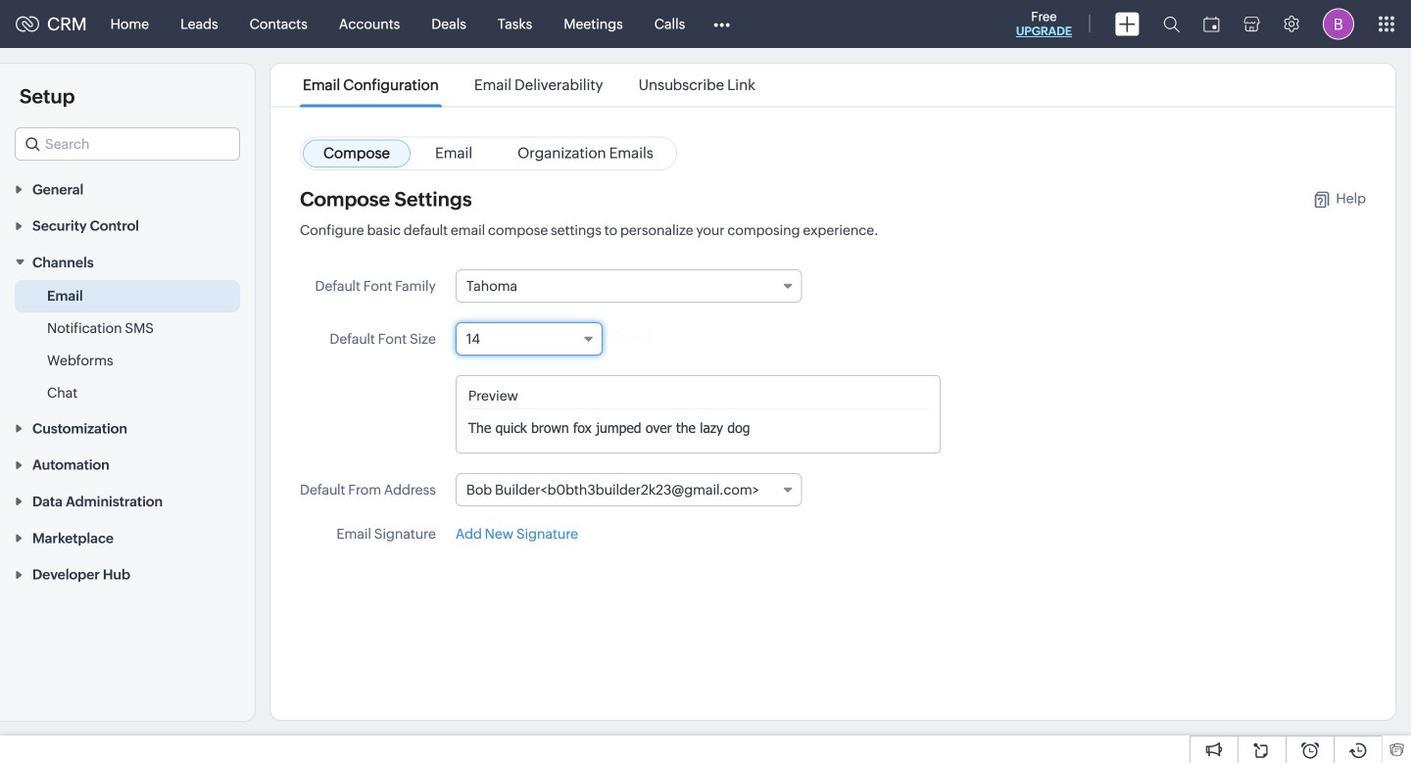 Task type: vqa. For each thing, say whether or not it's contained in the screenshot.
SIC
no



Task type: locate. For each thing, give the bounding box(es) containing it.
list
[[285, 64, 773, 106]]

None field
[[15, 127, 240, 161], [456, 270, 802, 303], [456, 322, 603, 356], [456, 473, 802, 507], [456, 270, 802, 303], [456, 322, 603, 356], [456, 473, 802, 507]]

Other Modules field
[[701, 8, 743, 40]]

region
[[0, 280, 255, 410]]



Task type: describe. For each thing, give the bounding box(es) containing it.
calendar image
[[1203, 16, 1220, 32]]

create menu element
[[1104, 0, 1152, 48]]

search image
[[1163, 16, 1180, 32]]

profile image
[[1323, 8, 1354, 40]]

create menu image
[[1115, 12, 1140, 36]]

profile element
[[1311, 0, 1366, 48]]

none field search
[[15, 127, 240, 161]]

search element
[[1152, 0, 1192, 48]]

logo image
[[16, 16, 39, 32]]

Search text field
[[16, 128, 239, 160]]



